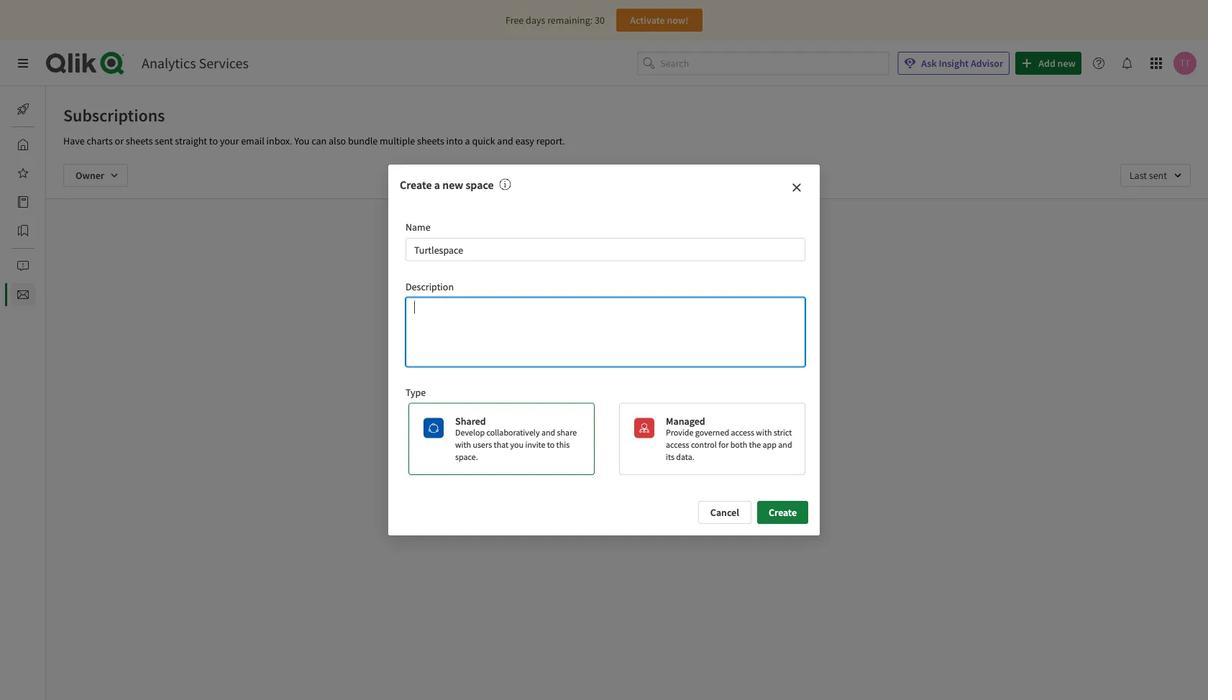 Task type: locate. For each thing, give the bounding box(es) containing it.
collections image
[[17, 225, 29, 237]]

1 on from the left
[[563, 337, 574, 350]]

remaining:
[[547, 14, 593, 27]]

new
[[442, 178, 463, 192]]

subscribe to a chart or sheet to receive it by email on a regular basis. click 'subscribe' on the chart or sheet in the app to get started.
[[538, 322, 723, 364]]

2 vertical spatial and
[[778, 439, 792, 450]]

create inside button
[[769, 506, 797, 519]]

with inside the managed provide governed access with strict access control for both the app and its data.
[[756, 427, 772, 438]]

sheets left sent
[[126, 134, 153, 147]]

to
[[209, 134, 218, 147], [583, 322, 592, 335], [661, 322, 670, 335], [661, 351, 670, 364], [547, 439, 555, 450]]

sheets left into
[[417, 134, 444, 147]]

1 horizontal spatial and
[[541, 427, 555, 438]]

governed
[[695, 427, 729, 438]]

and
[[497, 134, 513, 147], [541, 427, 555, 438], [778, 439, 792, 450]]

0 vertical spatial access
[[731, 427, 754, 438]]

0 horizontal spatial with
[[455, 439, 471, 450]]

0 vertical spatial email
[[241, 134, 264, 147]]

2 horizontal spatial the
[[749, 439, 761, 450]]

1 horizontal spatial access
[[731, 427, 754, 438]]

0 horizontal spatial app
[[643, 351, 659, 364]]

1 horizontal spatial sheets
[[417, 134, 444, 147]]

a up the 'regular'
[[594, 322, 599, 335]]

invite
[[525, 439, 545, 450]]

option group inside create a new space dialog
[[403, 403, 806, 475]]

0 vertical spatial sheet
[[636, 322, 659, 335]]

by
[[711, 322, 722, 335]]

sheets
[[126, 134, 153, 147], [417, 134, 444, 147]]

to left this
[[547, 439, 555, 450]]

chart
[[601, 322, 623, 335], [557, 351, 579, 364]]

shared develop collaboratively and share with users that you invite to this space.
[[455, 415, 577, 462]]

0 horizontal spatial on
[[563, 337, 574, 350]]

and up "invite"
[[541, 427, 555, 438]]

0 horizontal spatial chart
[[557, 351, 579, 364]]

sheet
[[636, 322, 659, 335], [592, 351, 615, 364]]

sheet down the 'regular'
[[592, 351, 615, 364]]

1 vertical spatial chart
[[557, 351, 579, 364]]

control
[[691, 439, 717, 450]]

click
[[641, 337, 661, 350]]

email down subscribe on the left
[[538, 337, 561, 350]]

free days remaining: 30
[[506, 14, 605, 27]]

create a new space dialog
[[388, 165, 820, 536]]

app down click
[[643, 351, 659, 364]]

0 horizontal spatial sheet
[[592, 351, 615, 364]]

provide
[[666, 427, 694, 438]]

1 vertical spatial email
[[538, 337, 561, 350]]

0 vertical spatial create
[[400, 178, 432, 192]]

1 vertical spatial access
[[666, 439, 689, 450]]

create left new
[[400, 178, 432, 192]]

2 horizontal spatial or
[[625, 322, 634, 335]]

chart down subscribe on the left
[[557, 351, 579, 364]]

1 horizontal spatial email
[[538, 337, 561, 350]]

1 vertical spatial and
[[541, 427, 555, 438]]

email right your
[[241, 134, 264, 147]]

1 vertical spatial with
[[455, 439, 471, 450]]

Search text field
[[660, 52, 889, 75]]

2 horizontal spatial and
[[778, 439, 792, 450]]

with left the strict
[[756, 427, 772, 438]]

into
[[446, 134, 463, 147]]

0 vertical spatial app
[[643, 351, 659, 364]]

cancel button
[[698, 501, 752, 524]]

straight
[[175, 134, 207, 147]]

email inside subscribe to a chart or sheet to receive it by email on a regular basis. click 'subscribe' on the chart or sheet in the app to get started.
[[538, 337, 561, 350]]

the right the in
[[627, 351, 641, 364]]

1 horizontal spatial sheet
[[636, 322, 659, 335]]

on down subscribe on the left
[[563, 337, 574, 350]]

and inside the managed provide governed access with strict access control for both the app and its data.
[[778, 439, 792, 450]]

0 horizontal spatial create
[[400, 178, 432, 192]]

option group
[[403, 403, 806, 475]]

access
[[731, 427, 754, 438], [666, 439, 689, 450]]

access up both
[[731, 427, 754, 438]]

create for create a new space
[[400, 178, 432, 192]]

with up space.
[[455, 439, 471, 450]]

1 horizontal spatial with
[[756, 427, 772, 438]]

activate now! link
[[616, 9, 703, 32]]

app
[[643, 351, 659, 364], [763, 439, 777, 450]]

email
[[241, 134, 264, 147], [538, 337, 561, 350]]

you
[[294, 134, 310, 147]]

1 vertical spatial or
[[625, 322, 634, 335]]

last sent image
[[1120, 164, 1191, 187]]

0 vertical spatial chart
[[601, 322, 623, 335]]

you
[[510, 439, 524, 450]]

the right both
[[749, 439, 761, 450]]

strict
[[774, 427, 792, 438]]

develop
[[455, 427, 485, 438]]

or down the 'regular'
[[581, 351, 590, 364]]

analytics services
[[142, 54, 249, 72]]

2 vertical spatial or
[[581, 351, 590, 364]]

space
[[466, 178, 494, 192]]

1 vertical spatial sheet
[[592, 351, 615, 364]]

can
[[312, 134, 327, 147]]

collaboratively
[[487, 427, 540, 438]]

also
[[329, 134, 346, 147]]

0 horizontal spatial sheets
[[126, 134, 153, 147]]

close image
[[791, 182, 803, 194]]

activate
[[630, 14, 665, 27]]

easy
[[515, 134, 534, 147]]

days
[[526, 14, 545, 27]]

a inside dialog
[[434, 178, 440, 192]]

option group containing shared
[[403, 403, 806, 475]]

open sidebar menu image
[[17, 58, 29, 69]]

or right charts
[[115, 134, 124, 147]]

0 horizontal spatial access
[[666, 439, 689, 450]]

1 horizontal spatial app
[[763, 439, 777, 450]]

create right cancel
[[769, 506, 797, 519]]

1 vertical spatial create
[[769, 506, 797, 519]]

receive
[[672, 322, 701, 335]]

1 horizontal spatial on
[[712, 337, 723, 350]]

for
[[719, 439, 729, 450]]

a left new
[[434, 178, 440, 192]]

cancel
[[710, 506, 739, 519]]

0 vertical spatial and
[[497, 134, 513, 147]]

or
[[115, 134, 124, 147], [625, 322, 634, 335], [581, 351, 590, 364]]

with
[[756, 427, 772, 438], [455, 439, 471, 450]]

or up the basis.
[[625, 322, 634, 335]]

with inside shared develop collaboratively and share with users that you invite to this space.
[[455, 439, 471, 450]]

and inside shared develop collaboratively and share with users that you invite to this space.
[[541, 427, 555, 438]]

the inside the managed provide governed access with strict access control for both the app and its data.
[[749, 439, 761, 450]]

a
[[465, 134, 470, 147], [434, 178, 440, 192], [594, 322, 599, 335], [576, 337, 581, 350]]

create
[[400, 178, 432, 192], [769, 506, 797, 519]]

in
[[617, 351, 625, 364]]

app down the strict
[[763, 439, 777, 450]]

the
[[541, 351, 555, 364], [627, 351, 641, 364], [749, 439, 761, 450]]

inbox.
[[267, 134, 292, 147]]

that
[[494, 439, 509, 450]]

on down by
[[712, 337, 723, 350]]

0 vertical spatial or
[[115, 134, 124, 147]]

0 horizontal spatial or
[[115, 134, 124, 147]]

2 sheets from the left
[[417, 134, 444, 147]]

the down subscribe on the left
[[541, 351, 555, 364]]

it
[[703, 322, 709, 335]]

1 horizontal spatial create
[[769, 506, 797, 519]]

a right into
[[465, 134, 470, 147]]

0 vertical spatial with
[[756, 427, 772, 438]]

access down provide
[[666, 439, 689, 450]]

to up the 'regular'
[[583, 322, 592, 335]]

0 horizontal spatial the
[[541, 351, 555, 364]]

users
[[473, 439, 492, 450]]

home link
[[12, 133, 71, 156]]

chart up the 'regular'
[[601, 322, 623, 335]]

and down the strict
[[778, 439, 792, 450]]

on
[[563, 337, 574, 350], [712, 337, 723, 350]]

ask
[[922, 57, 937, 70]]

sheet up click
[[636, 322, 659, 335]]

description
[[406, 280, 454, 293]]

1 vertical spatial app
[[763, 439, 777, 450]]

home
[[46, 138, 71, 151]]

and left the easy
[[497, 134, 513, 147]]

catalog
[[46, 196, 78, 209]]



Task type: describe. For each thing, give the bounding box(es) containing it.
0 horizontal spatial email
[[241, 134, 264, 147]]

to up click
[[661, 322, 670, 335]]

its
[[666, 451, 675, 462]]

your
[[220, 134, 239, 147]]

Description text field
[[406, 297, 806, 367]]

analytics services element
[[142, 54, 249, 72]]

create button
[[757, 501, 808, 524]]

type
[[406, 386, 426, 399]]

app inside subscribe to a chart or sheet to receive it by email on a regular basis. click 'subscribe' on the chart or sheet in the app to get started.
[[643, 351, 659, 364]]

data.
[[676, 451, 695, 462]]

share
[[557, 427, 577, 438]]

basis.
[[615, 337, 639, 350]]

to left your
[[209, 134, 218, 147]]

a left the 'regular'
[[576, 337, 581, 350]]

services
[[199, 54, 249, 72]]

catalog link
[[12, 191, 78, 214]]

home image
[[17, 139, 29, 150]]

managed
[[666, 415, 705, 427]]

ask insight advisor
[[922, 57, 1003, 70]]

analytics
[[142, 54, 196, 72]]

subscribe
[[539, 322, 581, 335]]

get
[[672, 351, 685, 364]]

app inside the managed provide governed access with strict access control for both the app and its data.
[[763, 439, 777, 450]]

'subscribe'
[[663, 337, 710, 350]]

name
[[406, 221, 431, 234]]

create a new space
[[400, 178, 494, 192]]

charts
[[87, 134, 113, 147]]

free
[[506, 14, 524, 27]]

quick
[[472, 134, 495, 147]]

insight
[[939, 57, 969, 70]]

30
[[595, 14, 605, 27]]

1 sheets from the left
[[126, 134, 153, 147]]

now!
[[667, 14, 689, 27]]

create for create
[[769, 506, 797, 519]]

navigation pane element
[[0, 92, 78, 312]]

regular
[[583, 337, 613, 350]]

Name text field
[[406, 238, 806, 261]]

sent
[[155, 134, 173, 147]]

getting started image
[[17, 104, 29, 115]]

space.
[[455, 451, 478, 462]]

shared
[[455, 415, 486, 427]]

advisor
[[971, 57, 1003, 70]]

report.
[[536, 134, 565, 147]]

filters region
[[46, 152, 1208, 199]]

to left get
[[661, 351, 670, 364]]

have
[[63, 134, 85, 147]]

to inside shared develop collaboratively and share with users that you invite to this space.
[[547, 439, 555, 450]]

0 horizontal spatial and
[[497, 134, 513, 147]]

1 horizontal spatial chart
[[601, 322, 623, 335]]

multiple
[[380, 134, 415, 147]]

2 on from the left
[[712, 337, 723, 350]]

bundle
[[348, 134, 378, 147]]

subscriptions
[[63, 104, 165, 126]]

ask insight advisor button
[[898, 52, 1010, 75]]

this
[[556, 439, 570, 450]]

both
[[731, 439, 747, 450]]

have charts or sheets sent straight to your email inbox. you can also bundle multiple sheets into a quick and easy report.
[[63, 134, 565, 147]]

subscriptions image
[[17, 289, 29, 301]]

searchbar element
[[637, 52, 889, 75]]

1 horizontal spatial the
[[627, 351, 641, 364]]

managed provide governed access with strict access control for both the app and its data.
[[666, 415, 792, 462]]

started.
[[687, 351, 719, 364]]

1 horizontal spatial or
[[581, 351, 590, 364]]

activate now!
[[630, 14, 689, 27]]



Task type: vqa. For each thing, say whether or not it's contained in the screenshot.
leftmost sheet
yes



